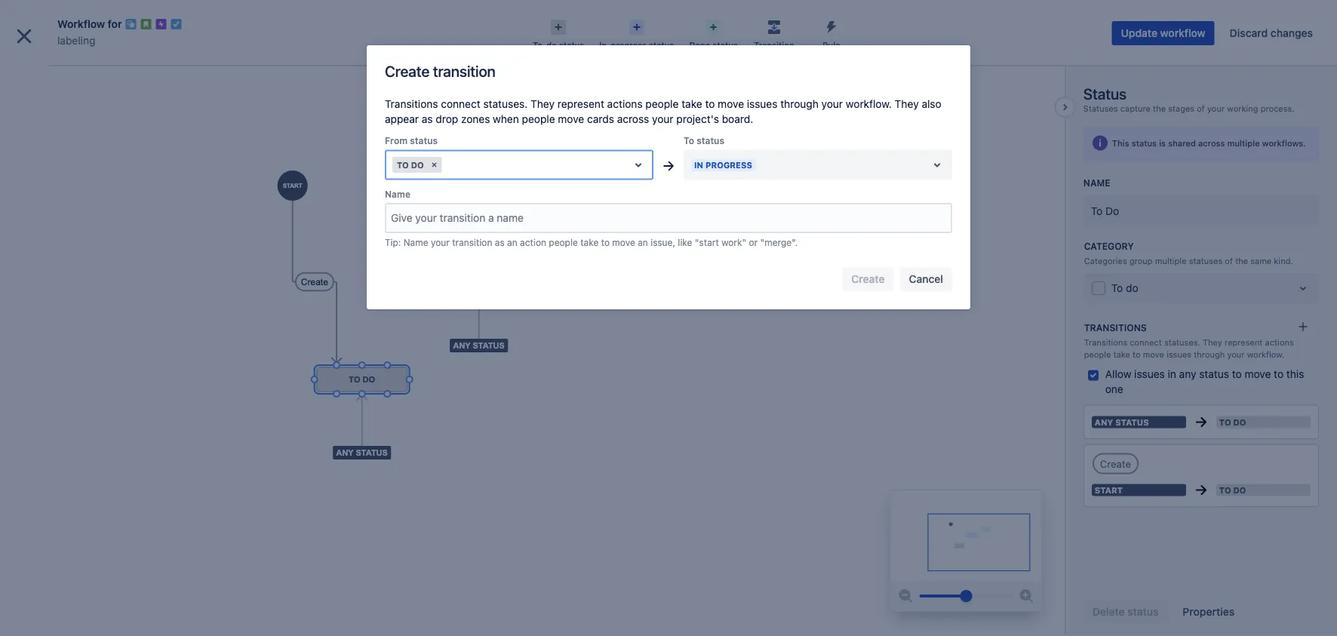 Task type: describe. For each thing, give the bounding box(es) containing it.
1 vertical spatial transition
[[452, 237, 492, 248]]

tip:
[[385, 237, 401, 248]]

create button
[[550, 9, 601, 33]]

labeling inside status dialog
[[57, 34, 95, 47]]

connect for transitions connect statuses. they represent actions people take to move issues through your workflow.
[[1130, 337, 1162, 347]]

changes
[[1271, 27, 1313, 39]]

transitions connect statuses. they represent actions people take to move issues through your workflow.
[[1084, 337, 1294, 359]]

categories
[[1084, 256, 1127, 266]]

transitions connect statuses. they represent actions people take to move issues through your workflow. they also appear as drop zones when people move cards across your project's board.
[[385, 98, 942, 125]]

labeling link
[[57, 32, 95, 50]]

update
[[1121, 27, 1158, 39]]

in progress
[[694, 160, 752, 170]]

in
[[1168, 368, 1177, 380]]

any status
[[1095, 417, 1149, 427]]

from status
[[385, 135, 438, 146]]

to do inside create transition "dialog"
[[397, 160, 424, 170]]

through for transitions connect statuses. they represent actions people take to move issues through your workflow. they also appear as drop zones when people move cards across your project's board.
[[781, 98, 819, 110]]

cancel
[[909, 273, 943, 285]]

status dialog
[[0, 0, 1337, 636]]

kind.
[[1274, 256, 1294, 266]]

status inside status statuses capture the stages of your working process.
[[1084, 85, 1127, 102]]

in-
[[600, 40, 611, 50]]

group
[[1130, 256, 1153, 266]]

take for transitions connect statuses. they represent actions people take to move issues through your workflow. they also appear as drop zones when people move cards across your project's board.
[[682, 98, 702, 110]]

progress
[[706, 160, 752, 170]]

your down rule
[[822, 98, 843, 110]]

workflow. for transitions connect statuses. they represent actions people take to move issues through your workflow.
[[1247, 349, 1285, 359]]

multiple
[[1155, 256, 1187, 266]]

close workflow editor image
[[12, 24, 36, 48]]

transitions for transitions connect statuses. they represent actions people take to move issues through your workflow.
[[1084, 337, 1128, 347]]

working
[[1227, 103, 1259, 113]]

they for transitions connect statuses. they represent actions people take to move issues through your workflow. they also appear as drop zones when people move cards across your project's board.
[[531, 98, 555, 110]]

Zoom level range field
[[920, 581, 1013, 611]]

From status text field
[[445, 157, 448, 172]]

1 an from the left
[[507, 237, 518, 248]]

from
[[385, 135, 408, 146]]

to-
[[533, 40, 547, 50]]

same
[[1251, 256, 1272, 266]]

to-do status button
[[525, 15, 592, 51]]

your right across
[[652, 113, 674, 125]]

done
[[689, 40, 711, 50]]

1 vertical spatial as
[[495, 237, 505, 248]]

also
[[922, 98, 942, 110]]

any
[[1095, 417, 1114, 427]]

or
[[749, 237, 758, 248]]

to do
[[1112, 282, 1139, 294]]

your right tip:
[[431, 237, 450, 248]]

people right action
[[549, 237, 578, 248]]

issues for transitions connect statuses. they represent actions people take to move issues through your workflow. they also appear as drop zones when people move cards across your project's board.
[[747, 98, 778, 110]]

zoom in image
[[1018, 587, 1036, 605]]

status inside allow issues in any status to move to this one
[[1200, 368, 1230, 380]]

create transition
[[385, 62, 496, 80]]

statuses
[[1084, 103, 1118, 113]]

do inside create transition "dialog"
[[411, 160, 424, 170]]

0 horizontal spatial take
[[581, 237, 599, 248]]

the inside category categories group multiple statuses of the same kind.
[[1236, 256, 1248, 266]]

in
[[694, 160, 704, 170]]

any
[[1179, 368, 1197, 380]]

they for transitions connect statuses. they represent actions people take to move issues through your workflow.
[[1203, 337, 1223, 347]]

1 vertical spatial labeling
[[45, 66, 85, 79]]

people up across
[[646, 98, 679, 110]]

represent for transitions connect statuses. they represent actions people take to move issues through your workflow. they also appear as drop zones when people move cards across your project's board.
[[558, 98, 604, 110]]

discard changes button
[[1221, 21, 1322, 45]]

project's
[[677, 113, 719, 125]]

as inside transitions connect statuses. they represent actions people take to move issues through your workflow. they also appear as drop zones when people move cards across your project's board.
[[422, 113, 433, 125]]

properties button
[[1174, 600, 1244, 624]]

workflow
[[1161, 27, 1206, 39]]

open image
[[629, 156, 648, 174]]

clear image
[[428, 159, 441, 171]]

people inside the "transitions connect statuses. they represent actions people take to move issues through your workflow."
[[1084, 349, 1111, 359]]

open image inside create transition "dialog"
[[928, 156, 946, 174]]

2 vertical spatial name
[[404, 237, 428, 248]]

one
[[1106, 383, 1124, 395]]

workflow for
[[57, 18, 122, 30]]

create inside "dialog"
[[385, 62, 430, 80]]

"start
[[695, 237, 719, 248]]

do for to
[[1126, 282, 1139, 294]]

stages
[[1169, 103, 1195, 113]]

actions for transitions connect statuses. they represent actions people take to move issues through your workflow.
[[1265, 337, 1294, 347]]

workflow. for transitions connect statuses. they represent actions people take to move issues through your workflow. they also appear as drop zones when people move cards across your project's board.
[[846, 98, 892, 110]]

name inside status dialog
[[1084, 178, 1111, 188]]

create banner
[[0, 0, 1337, 42]]

rule button
[[803, 15, 860, 51]]

statuses. for transitions connect statuses. they represent actions people take to move issues through your workflow.
[[1165, 337, 1201, 347]]

Search field
[[1051, 9, 1202, 33]]

status down project's
[[697, 135, 725, 146]]

issues inside allow issues in any status to move to this one
[[1135, 368, 1165, 380]]

status up clear image
[[410, 135, 438, 146]]

create transition dialog
[[367, 45, 971, 310]]

transition button
[[746, 15, 803, 51]]

this
[[1287, 368, 1305, 380]]

start
[[1095, 485, 1123, 495]]

do for to-
[[547, 40, 557, 50]]

drop
[[436, 113, 458, 125]]

create inside status dialog
[[1100, 458, 1131, 470]]

progress
[[611, 40, 647, 50]]

statuses
[[1189, 256, 1223, 266]]

statuses. for transitions connect statuses. they represent actions people take to move issues through your workflow. they also appear as drop zones when people move cards across your project's board.
[[483, 98, 528, 110]]



Task type: vqa. For each thing, say whether or not it's contained in the screenshot.
Open field configuration image inside 'Impact' button
no



Task type: locate. For each thing, give the bounding box(es) containing it.
transition
[[754, 40, 794, 50]]

connect inside the "transitions connect statuses. they represent actions people take to move issues through your workflow."
[[1130, 337, 1162, 347]]

your
[[822, 98, 843, 110], [1208, 103, 1225, 113], [652, 113, 674, 125], [431, 237, 450, 248], [1228, 349, 1245, 359]]

for
[[108, 18, 122, 30]]

1 horizontal spatial through
[[1194, 349, 1225, 359]]

take up project's
[[682, 98, 702, 110]]

0 horizontal spatial issues
[[747, 98, 778, 110]]

1 horizontal spatial do
[[1126, 282, 1139, 294]]

1 vertical spatial of
[[1225, 256, 1233, 266]]

0 vertical spatial transition
[[433, 62, 496, 80]]

2 an from the left
[[638, 237, 648, 248]]

move inside the "transitions connect statuses. they represent actions people take to move issues through your workflow."
[[1143, 349, 1165, 359]]

in-progress status button
[[592, 15, 682, 51]]

group
[[6, 277, 175, 388], [6, 277, 175, 347], [6, 347, 175, 388]]

move
[[718, 98, 744, 110], [558, 113, 584, 125], [612, 237, 635, 248], [1143, 349, 1165, 359], [1245, 368, 1271, 380]]

actions up across
[[607, 98, 643, 110]]

transitions down to do
[[1084, 322, 1147, 333]]

people right when
[[522, 113, 555, 125]]

appear
[[385, 113, 419, 125]]

discard changes
[[1230, 27, 1313, 39]]

transitions inside transitions connect statuses. they represent actions people take to move issues through your workflow. they also appear as drop zones when people move cards across your project's board.
[[385, 98, 438, 110]]

category categories group multiple statuses of the same kind.
[[1084, 241, 1294, 266]]

0 vertical spatial do
[[547, 40, 557, 50]]

0 horizontal spatial as
[[422, 113, 433, 125]]

take up allow
[[1114, 349, 1131, 359]]

when
[[493, 113, 519, 125]]

move inside allow issues in any status to move to this one
[[1245, 368, 1271, 380]]

1 horizontal spatial create
[[559, 14, 592, 27]]

rule
[[823, 40, 841, 50]]

1 vertical spatial name
[[385, 189, 411, 199]]

0 vertical spatial name
[[1084, 178, 1111, 188]]

0 vertical spatial workflow.
[[846, 98, 892, 110]]

1 horizontal spatial issues
[[1135, 368, 1165, 380]]

issues left in
[[1135, 368, 1165, 380]]

of for status
[[1197, 103, 1205, 113]]

0 vertical spatial through
[[781, 98, 819, 110]]

board.
[[722, 113, 754, 125]]

create inside button
[[559, 14, 592, 27]]

the
[[1153, 103, 1166, 113], [1236, 256, 1248, 266]]

they inside the "transitions connect statuses. they represent actions people take to move issues through your workflow."
[[1203, 337, 1223, 347]]

the left stages
[[1153, 103, 1166, 113]]

0 horizontal spatial workflow.
[[846, 98, 892, 110]]

labeling down labeling "link"
[[45, 66, 85, 79]]

1 vertical spatial transitions
[[1084, 322, 1147, 333]]

represent for transitions connect statuses. they represent actions people take to move issues through your workflow.
[[1225, 337, 1263, 347]]

actions
[[607, 98, 643, 110], [1265, 337, 1294, 347]]

statuses.
[[483, 98, 528, 110], [1165, 337, 1201, 347]]

0 horizontal spatial they
[[531, 98, 555, 110]]

create up to-do status
[[559, 14, 592, 27]]

1 horizontal spatial the
[[1236, 256, 1248, 266]]

category
[[1084, 241, 1134, 252]]

actions inside transitions connect statuses. they represent actions people take to move issues through your workflow. they also appear as drop zones when people move cards across your project's board.
[[607, 98, 643, 110]]

done status
[[689, 40, 738, 50]]

open image down also
[[928, 156, 946, 174]]

represent inside transitions connect statuses. they represent actions people take to move issues through your workflow. they also appear as drop zones when people move cards across your project's board.
[[558, 98, 604, 110]]

1 vertical spatial take
[[581, 237, 599, 248]]

status down create button
[[559, 40, 584, 50]]

do inside popup button
[[547, 40, 557, 50]]

allow issues in any status to move to this one
[[1106, 368, 1305, 395]]

in-progress status
[[600, 40, 674, 50]]

status right done
[[713, 40, 738, 50]]

1 vertical spatial the
[[1236, 256, 1248, 266]]

create up start
[[1100, 458, 1131, 470]]

0 vertical spatial connect
[[441, 98, 481, 110]]

labeling
[[57, 34, 95, 47], [45, 66, 85, 79]]

of for category
[[1225, 256, 1233, 266]]

of right stages
[[1197, 103, 1205, 113]]

create transition image
[[1297, 321, 1309, 333]]

name up category
[[1084, 178, 1111, 188]]

1 horizontal spatial an
[[638, 237, 648, 248]]

represent up allow issues in any status to move to this one
[[1225, 337, 1263, 347]]

actions up this
[[1265, 337, 1294, 347]]

1 horizontal spatial as
[[495, 237, 505, 248]]

0 horizontal spatial connect
[[441, 98, 481, 110]]

1 vertical spatial create
[[385, 62, 430, 80]]

primary element
[[9, 0, 1051, 42]]

capture
[[1121, 103, 1151, 113]]

as left drop
[[422, 113, 433, 125]]

transitions up allow
[[1084, 337, 1128, 347]]

an left action
[[507, 237, 518, 248]]

transitions inside the "transitions connect statuses. they represent actions people take to move issues through your workflow."
[[1084, 337, 1128, 347]]

0 horizontal spatial the
[[1153, 103, 1166, 113]]

issue,
[[651, 237, 676, 248]]

1 horizontal spatial connect
[[1130, 337, 1162, 347]]

0 vertical spatial issues
[[747, 98, 778, 110]]

statuses. up when
[[483, 98, 528, 110]]

your inside status statuses capture the stages of your working process.
[[1208, 103, 1225, 113]]

through inside the "transitions connect statuses. they represent actions people take to move issues through your workflow."
[[1194, 349, 1225, 359]]

statuses. inside the "transitions connect statuses. they represent actions people take to move issues through your workflow."
[[1165, 337, 1201, 347]]

issues up board.
[[747, 98, 778, 110]]

0 vertical spatial open image
[[928, 156, 946, 174]]

1 vertical spatial do
[[1126, 282, 1139, 294]]

they left also
[[895, 98, 919, 110]]

actions for transitions connect statuses. they represent actions people take to move issues through your workflow. they also appear as drop zones when people move cards across your project's board.
[[607, 98, 643, 110]]

take for transitions connect statuses. they represent actions people take to move issues through your workflow.
[[1114, 349, 1131, 359]]

they up allow issues in any status to move to this one
[[1203, 337, 1223, 347]]

workflow. inside transitions connect statuses. they represent actions people take to move issues through your workflow. they also appear as drop zones when people move cards across your project's board.
[[846, 98, 892, 110]]

statuses. up any
[[1165, 337, 1201, 347]]

1 horizontal spatial represent
[[1225, 337, 1263, 347]]

cards
[[587, 113, 614, 125]]

0 vertical spatial take
[[682, 98, 702, 110]]

0 horizontal spatial through
[[781, 98, 819, 110]]

connect inside transitions connect statuses. they represent actions people take to move issues through your workflow. they also appear as drop zones when people move cards across your project's board.
[[441, 98, 481, 110]]

to do
[[397, 160, 424, 170], [1091, 204, 1119, 217], [1220, 417, 1247, 427], [1220, 485, 1247, 495]]

of inside status statuses capture the stages of your working process.
[[1197, 103, 1205, 113]]

issues up in
[[1167, 349, 1192, 359]]

actions inside the "transitions connect statuses. they represent actions people take to move issues through your workflow."
[[1265, 337, 1294, 347]]

of right the "statuses"
[[1225, 256, 1233, 266]]

1 horizontal spatial take
[[682, 98, 702, 110]]

allow
[[1106, 368, 1132, 380]]

people up allow
[[1084, 349, 1111, 359]]

to
[[705, 98, 715, 110], [601, 237, 610, 248], [1133, 349, 1141, 359], [1232, 368, 1242, 380], [1274, 368, 1284, 380]]

0 horizontal spatial do
[[547, 40, 557, 50]]

0 horizontal spatial create
[[385, 62, 430, 80]]

2 vertical spatial transitions
[[1084, 337, 1128, 347]]

1 vertical spatial issues
[[1167, 349, 1192, 359]]

transitions up appear at the left
[[385, 98, 438, 110]]

2 horizontal spatial create
[[1100, 458, 1131, 470]]

workflow
[[57, 18, 105, 30]]

your left working
[[1208, 103, 1225, 113]]

like
[[678, 237, 692, 248]]

1 vertical spatial represent
[[1225, 337, 1263, 347]]

they
[[531, 98, 555, 110], [895, 98, 919, 110], [1203, 337, 1223, 347]]

of
[[1197, 103, 1205, 113], [1225, 256, 1233, 266]]

through up allow issues in any status to move to this one
[[1194, 349, 1225, 359]]

2 horizontal spatial they
[[1203, 337, 1223, 347]]

2 horizontal spatial issues
[[1167, 349, 1192, 359]]

discard
[[1230, 27, 1268, 39]]

1 horizontal spatial statuses.
[[1165, 337, 1201, 347]]

1 vertical spatial statuses.
[[1165, 337, 1201, 347]]

to status
[[684, 135, 725, 146]]

zones
[[461, 113, 490, 125]]

open image up create transition icon
[[1294, 279, 1312, 297]]

0 vertical spatial labeling
[[57, 34, 95, 47]]

0 vertical spatial status
[[1084, 85, 1127, 102]]

statuses. inside transitions connect statuses. they represent actions people take to move issues through your workflow. they also appear as drop zones when people move cards across your project's board.
[[483, 98, 528, 110]]

1 horizontal spatial open image
[[1294, 279, 1312, 297]]

2 vertical spatial take
[[1114, 349, 1131, 359]]

across
[[617, 113, 649, 125]]

the left same
[[1236, 256, 1248, 266]]

0 vertical spatial actions
[[607, 98, 643, 110]]

1 horizontal spatial of
[[1225, 256, 1233, 266]]

2 vertical spatial create
[[1100, 458, 1131, 470]]

zoom out image
[[897, 587, 915, 605]]

issues
[[747, 98, 778, 110], [1167, 349, 1192, 359], [1135, 368, 1165, 380]]

connect for transitions connect statuses. they represent actions people take to move issues through your workflow. they also appear as drop zones when people move cards across your project's board.
[[441, 98, 481, 110]]

do
[[411, 160, 424, 170], [1106, 204, 1119, 217], [1234, 417, 1247, 427], [1234, 485, 1247, 495]]

connect up drop
[[441, 98, 481, 110]]

represent inside the "transitions connect statuses. they represent actions people take to move issues through your workflow."
[[1225, 337, 1263, 347]]

you're in the workflow viewfinder, use the arrow keys to move it element
[[891, 491, 1042, 581]]

as left action
[[495, 237, 505, 248]]

0 vertical spatial transitions
[[385, 98, 438, 110]]

to
[[684, 135, 694, 146], [397, 160, 409, 170], [1091, 204, 1103, 217], [1112, 282, 1123, 294], [1220, 417, 1231, 427], [1220, 485, 1231, 495]]

do down create button
[[547, 40, 557, 50]]

transitions
[[385, 98, 438, 110], [1084, 322, 1147, 333], [1084, 337, 1128, 347]]

of inside category categories group multiple statuses of the same kind.
[[1225, 256, 1233, 266]]

1 horizontal spatial workflow.
[[1247, 349, 1285, 359]]

0 vertical spatial of
[[1197, 103, 1205, 113]]

represent up cards
[[558, 98, 604, 110]]

through down transition
[[781, 98, 819, 110]]

connect up allow
[[1130, 337, 1162, 347]]

0 horizontal spatial an
[[507, 237, 518, 248]]

0 vertical spatial create
[[559, 14, 592, 27]]

0 horizontal spatial of
[[1197, 103, 1205, 113]]

through for transitions connect statuses. they represent actions people take to move issues through your workflow.
[[1194, 349, 1225, 359]]

do
[[547, 40, 557, 50], [1126, 282, 1139, 294]]

through
[[781, 98, 819, 110], [1194, 349, 1225, 359]]

status statuses capture the stages of your working process.
[[1084, 85, 1295, 113]]

an
[[507, 237, 518, 248], [638, 237, 648, 248]]

jira software image
[[39, 12, 141, 30], [39, 12, 141, 30]]

workflow. inside the "transitions connect statuses. they represent actions people take to move issues through your workflow."
[[1247, 349, 1285, 359]]

cancel button
[[900, 267, 953, 291]]

1 vertical spatial actions
[[1265, 337, 1294, 347]]

transition left action
[[452, 237, 492, 248]]

to inside the "transitions connect statuses. they represent actions people take to move issues through your workflow."
[[1133, 349, 1141, 359]]

transitions for transitions connect statuses. they represent actions people take to move issues through your workflow. they also appear as drop zones when people move cards across your project's board.
[[385, 98, 438, 110]]

labeling down workflow
[[57, 34, 95, 47]]

0 horizontal spatial statuses.
[[483, 98, 528, 110]]

1 vertical spatial through
[[1194, 349, 1225, 359]]

status inside popup button
[[559, 40, 584, 50]]

to-do status
[[533, 40, 584, 50]]

transition up zones
[[433, 62, 496, 80]]

status
[[559, 40, 584, 50], [649, 40, 674, 50], [713, 40, 738, 50], [410, 135, 438, 146], [697, 135, 725, 146], [1200, 368, 1230, 380]]

connect
[[441, 98, 481, 110], [1130, 337, 1162, 347]]

1 vertical spatial workflow.
[[1247, 349, 1285, 359]]

an left issue,
[[638, 237, 648, 248]]

issues inside transitions connect statuses. they represent actions people take to move issues through your workflow. they also appear as drop zones when people move cards across your project's board.
[[747, 98, 778, 110]]

done status button
[[682, 15, 746, 51]]

transition
[[433, 62, 496, 80], [452, 237, 492, 248]]

create
[[559, 14, 592, 27], [385, 62, 430, 80], [1100, 458, 1131, 470]]

name right tip:
[[404, 237, 428, 248]]

status right any
[[1200, 368, 1230, 380]]

status up statuses on the top of page
[[1084, 85, 1127, 102]]

your inside the "transitions connect statuses. they represent actions people take to move issues through your workflow."
[[1228, 349, 1245, 359]]

name up tip:
[[385, 189, 411, 199]]

take inside the "transitions connect statuses. they represent actions people take to move issues through your workflow."
[[1114, 349, 1131, 359]]

update workflow
[[1121, 27, 1206, 39]]

process.
[[1261, 103, 1295, 113]]

"merge".
[[760, 237, 798, 248]]

properties
[[1183, 606, 1235, 618]]

update workflow button
[[1112, 21, 1215, 45]]

status right any
[[1116, 417, 1149, 427]]

take
[[682, 98, 702, 110], [581, 237, 599, 248], [1114, 349, 1131, 359]]

issues for transitions connect statuses. they represent actions people take to move issues through your workflow.
[[1167, 349, 1192, 359]]

work"
[[722, 237, 747, 248]]

0 vertical spatial statuses.
[[483, 98, 528, 110]]

1 vertical spatial status
[[1116, 417, 1149, 427]]

do down the group
[[1126, 282, 1139, 294]]

tip: name your transition as an action people take to move an issue, like "start work" or "merge".
[[385, 237, 798, 248]]

action
[[520, 237, 546, 248]]

they down to-
[[531, 98, 555, 110]]

take right action
[[581, 237, 599, 248]]

workflow. left also
[[846, 98, 892, 110]]

take inside transitions connect statuses. they represent actions people take to move issues through your workflow. they also appear as drop zones when people move cards across your project's board.
[[682, 98, 702, 110]]

1 horizontal spatial they
[[895, 98, 919, 110]]

open image
[[928, 156, 946, 174], [1294, 279, 1312, 297]]

workflow. up allow issues in any status to move to this one
[[1247, 349, 1285, 359]]

0 horizontal spatial open image
[[928, 156, 946, 174]]

the inside status statuses capture the stages of your working process.
[[1153, 103, 1166, 113]]

0 horizontal spatial represent
[[558, 98, 604, 110]]

issues inside the "transitions connect statuses. they represent actions people take to move issues through your workflow."
[[1167, 349, 1192, 359]]

1 horizontal spatial actions
[[1265, 337, 1294, 347]]

To status text field
[[691, 157, 694, 172]]

status right progress
[[649, 40, 674, 50]]

Name field
[[386, 205, 951, 232]]

name
[[1084, 178, 1111, 188], [385, 189, 411, 199], [404, 237, 428, 248]]

people
[[646, 98, 679, 110], [522, 113, 555, 125], [549, 237, 578, 248], [1084, 349, 1111, 359]]

2 vertical spatial issues
[[1135, 368, 1165, 380]]

0 horizontal spatial actions
[[607, 98, 643, 110]]

2 horizontal spatial take
[[1114, 349, 1131, 359]]

0 vertical spatial the
[[1153, 103, 1166, 113]]

through inside transitions connect statuses. they represent actions people take to move issues through your workflow. they also appear as drop zones when people move cards across your project's board.
[[781, 98, 819, 110]]

1 vertical spatial connect
[[1130, 337, 1162, 347]]

0 vertical spatial represent
[[558, 98, 604, 110]]

1 vertical spatial open image
[[1294, 279, 1312, 297]]

represent
[[558, 98, 604, 110], [1225, 337, 1263, 347]]

0 vertical spatial as
[[422, 113, 433, 125]]

create up appear at the left
[[385, 62, 430, 80]]

to inside transitions connect statuses. they represent actions people take to move issues through your workflow. they also appear as drop zones when people move cards across your project's board.
[[705, 98, 715, 110]]

your up allow issues in any status to move to this one
[[1228, 349, 1245, 359]]

workflow.
[[846, 98, 892, 110], [1247, 349, 1285, 359]]



